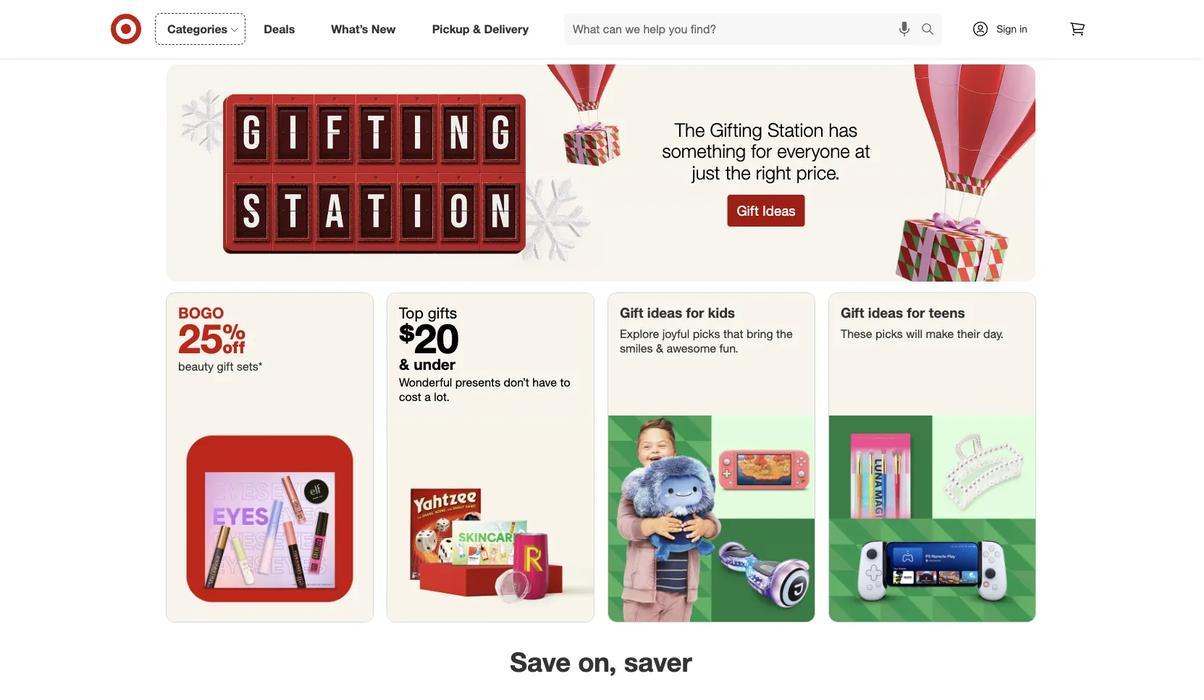 Task type: describe. For each thing, give the bounding box(es) containing it.
to inside wonderful presents don't have to cost a lot.
[[560, 376, 571, 390]]

1 horizontal spatial &
[[473, 22, 481, 36]]

beauty
[[178, 360, 214, 374]]

ideas for kids
[[648, 305, 683, 322]]

cost
[[399, 390, 422, 404]]

top gifts
[[399, 304, 458, 322]]

the
[[675, 118, 705, 141]]

3 add to cart button from the left
[[764, 1, 880, 24]]

at
[[856, 140, 871, 163]]

right
[[756, 161, 792, 184]]

day.
[[984, 328, 1004, 342]]

sets*
[[237, 360, 263, 374]]

bring
[[747, 328, 774, 342]]

2 add to cart button from the left
[[621, 1, 738, 24]]

fun.
[[720, 342, 739, 356]]

add to cart for 1st add to cart button from left
[[228, 7, 274, 18]]

& under
[[399, 355, 456, 374]]

don't
[[504, 376, 530, 390]]

presents
[[456, 376, 501, 390]]

that
[[724, 328, 744, 342]]

just
[[693, 161, 721, 184]]

picks inside gift ideas for teens these picks will make their day.
[[876, 328, 904, 342]]

categories link
[[155, 13, 246, 45]]

save
[[510, 647, 571, 679]]

new
[[372, 22, 396, 36]]

gift ideas
[[737, 203, 796, 219]]

these
[[841, 328, 873, 342]]

save on, saver
[[510, 647, 693, 679]]

pickup & delivery
[[432, 22, 529, 36]]

on,
[[579, 647, 617, 679]]

categories
[[167, 22, 228, 36]]

1 cart from the left
[[257, 7, 274, 18]]

price.
[[797, 161, 841, 184]]

picks inside gift ideas for kids explore joyful picks that bring the smiles & awesome fun.
[[693, 328, 721, 342]]

delivery
[[484, 22, 529, 36]]

$20
[[399, 314, 459, 363]]

gift for gift ideas
[[737, 203, 759, 219]]

gift
[[217, 360, 234, 374]]

0 horizontal spatial &
[[399, 355, 410, 374]]

& inside gift ideas for kids explore joyful picks that bring the smiles & awesome fun.
[[657, 342, 664, 356]]

1 add from the left
[[228, 7, 244, 18]]

make
[[926, 328, 955, 342]]

gift for gift ideas for kids explore joyful picks that bring the smiles & awesome fun.
[[620, 305, 644, 322]]

for for gift ideas for kids
[[687, 305, 705, 322]]

gift for gift ideas for teens these picks will make their day.
[[841, 305, 865, 322]]

gift ideas button
[[728, 195, 806, 227]]

beauty gift sets*
[[178, 360, 263, 374]]

25
[[178, 314, 246, 363]]

what's
[[331, 22, 368, 36]]

gift ideas for teens these picks will make their day.
[[841, 305, 1004, 342]]

bogo
[[178, 304, 224, 322]]

to for 1st add to cart button from the right
[[960, 7, 969, 18]]

2 add from the left
[[656, 7, 673, 18]]



Task type: vqa. For each thing, say whether or not it's contained in the screenshot.
the right for
yes



Task type: locate. For each thing, give the bounding box(es) containing it.
has
[[829, 118, 858, 141]]

0 horizontal spatial the
[[726, 161, 751, 184]]

ideas up these
[[869, 305, 904, 322]]

will
[[907, 328, 923, 342]]

ideas
[[648, 305, 683, 322], [869, 305, 904, 322]]

station
[[768, 118, 824, 141]]

the inside gift ideas for kids explore joyful picks that bring the smiles & awesome fun.
[[777, 328, 793, 342]]

3 cart from the left
[[829, 7, 845, 18]]

gift up these
[[841, 305, 865, 322]]

2 add to cart from the left
[[656, 7, 703, 18]]

awesome
[[667, 342, 717, 356]]

search
[[915, 23, 950, 37]]

4 add to cart button from the left
[[907, 1, 1023, 24]]

what's new
[[331, 22, 396, 36]]

for for gift ideas for teens
[[908, 305, 926, 322]]

to for 1st add to cart button from left
[[247, 7, 255, 18]]

the right the bring
[[777, 328, 793, 342]]

1 horizontal spatial for
[[752, 140, 773, 163]]

gift up "explore"
[[620, 305, 644, 322]]

wonderful
[[399, 376, 452, 390]]

sign in
[[997, 22, 1028, 35]]

for inside gift ideas for kids explore joyful picks that bring the smiles & awesome fun.
[[687, 305, 705, 322]]

ideas for teens
[[869, 305, 904, 322]]

have
[[533, 376, 557, 390]]

their
[[958, 328, 981, 342]]

a
[[425, 390, 431, 404]]

2 horizontal spatial &
[[657, 342, 664, 356]]

& up wonderful
[[399, 355, 410, 374]]

in
[[1020, 22, 1028, 35]]

1 add to cart from the left
[[228, 7, 274, 18]]

under
[[414, 355, 456, 374]]

4 add from the left
[[942, 7, 958, 18]]

add to cart
[[228, 7, 274, 18], [656, 7, 703, 18], [799, 7, 845, 18], [942, 7, 988, 18]]

gift inside button
[[737, 203, 759, 219]]

for left everyone
[[752, 140, 773, 163]]

for up will
[[908, 305, 926, 322]]

to for 2nd add to cart button from right
[[818, 7, 826, 18]]

3 add to cart from the left
[[799, 7, 845, 18]]

3 add from the left
[[799, 7, 815, 18]]

the right the just
[[726, 161, 751, 184]]

& down joyful
[[657, 342, 664, 356]]

4 add to cart from the left
[[942, 7, 988, 18]]

for inside gift ideas for teens these picks will make their day.
[[908, 305, 926, 322]]

the for bring
[[777, 328, 793, 342]]

picks left will
[[876, 328, 904, 342]]

the inside the gifting station has something for everyone at just the right price.
[[726, 161, 751, 184]]

gift inside gift ideas for teens these picks will make their day.
[[841, 305, 865, 322]]

4 cart from the left
[[971, 7, 988, 18]]

kids
[[709, 305, 736, 322]]

1 picks from the left
[[693, 328, 721, 342]]

to for 3rd add to cart button from right
[[675, 7, 683, 18]]

joyful
[[663, 328, 690, 342]]

add to cart for 3rd add to cart button from right
[[656, 7, 703, 18]]

0 horizontal spatial for
[[687, 305, 705, 322]]

saver
[[624, 647, 693, 679]]

what's new link
[[319, 13, 414, 45]]

wonderful presents don't have to cost a lot.
[[399, 376, 571, 404]]

to
[[247, 7, 255, 18], [675, 7, 683, 18], [818, 7, 826, 18], [960, 7, 969, 18], [560, 376, 571, 390]]

teens
[[930, 305, 966, 322]]

1 horizontal spatial ideas
[[869, 305, 904, 322]]

gifting
[[711, 118, 763, 141]]

2 cart from the left
[[686, 7, 703, 18]]

add to cart button
[[193, 1, 309, 24], [621, 1, 738, 24], [764, 1, 880, 24], [907, 1, 1023, 24]]

1 horizontal spatial picks
[[876, 328, 904, 342]]

the
[[726, 161, 751, 184], [777, 328, 793, 342]]

2 ideas from the left
[[869, 305, 904, 322]]

add to cart for 2nd add to cart button from right
[[799, 7, 845, 18]]

picks
[[693, 328, 721, 342], [876, 328, 904, 342]]

deals link
[[252, 13, 313, 45]]

& right pickup
[[473, 22, 481, 36]]

What can we help you find? suggestions appear below search field
[[565, 13, 925, 45]]

add
[[228, 7, 244, 18], [656, 7, 673, 18], [799, 7, 815, 18], [942, 7, 958, 18]]

cart
[[257, 7, 274, 18], [686, 7, 703, 18], [829, 7, 845, 18], [971, 7, 988, 18]]

top
[[399, 304, 424, 322]]

something
[[662, 140, 746, 163]]

gift ideas for kids explore joyful picks that bring the smiles & awesome fun.
[[620, 305, 793, 356]]

carousel region
[[167, 0, 1036, 65]]

gifts
[[428, 304, 458, 322]]

the for just
[[726, 161, 751, 184]]

sign
[[997, 22, 1017, 35]]

&
[[473, 22, 481, 36], [657, 342, 664, 356], [399, 355, 410, 374]]

ideas
[[763, 203, 796, 219]]

ideas up joyful
[[648, 305, 683, 322]]

explore
[[620, 328, 660, 342]]

1 vertical spatial the
[[777, 328, 793, 342]]

add to cart for 1st add to cart button from the right
[[942, 7, 988, 18]]

for inside the gifting station has something for everyone at just the right price.
[[752, 140, 773, 163]]

0 horizontal spatial gift
[[620, 305, 644, 322]]

1 ideas from the left
[[648, 305, 683, 322]]

gift left ideas
[[737, 203, 759, 219]]

smiles
[[620, 342, 653, 356]]

for left kids
[[687, 305, 705, 322]]

gift
[[737, 203, 759, 219], [620, 305, 644, 322], [841, 305, 865, 322]]

2 horizontal spatial gift
[[841, 305, 865, 322]]

ideas inside gift ideas for kids explore joyful picks that bring the smiles & awesome fun.
[[648, 305, 683, 322]]

2 picks from the left
[[876, 328, 904, 342]]

1 add to cart button from the left
[[193, 1, 309, 24]]

for
[[752, 140, 773, 163], [687, 305, 705, 322], [908, 305, 926, 322]]

sign in link
[[960, 13, 1051, 45]]

0 horizontal spatial ideas
[[648, 305, 683, 322]]

ideas inside gift ideas for teens these picks will make their day.
[[869, 305, 904, 322]]

search button
[[915, 13, 950, 48]]

deals
[[264, 22, 295, 36]]

0 vertical spatial the
[[726, 161, 751, 184]]

picks up awesome
[[693, 328, 721, 342]]

lot.
[[434, 390, 450, 404]]

pickup & delivery link
[[420, 13, 547, 45]]

pickup
[[432, 22, 470, 36]]

everyone
[[778, 140, 851, 163]]

0 horizontal spatial picks
[[693, 328, 721, 342]]

the gifting station has something for everyone at just the right price.
[[662, 118, 871, 184]]

1 horizontal spatial the
[[777, 328, 793, 342]]

gift inside gift ideas for kids explore joyful picks that bring the smiles & awesome fun.
[[620, 305, 644, 322]]

2 horizontal spatial for
[[908, 305, 926, 322]]

1 horizontal spatial gift
[[737, 203, 759, 219]]



